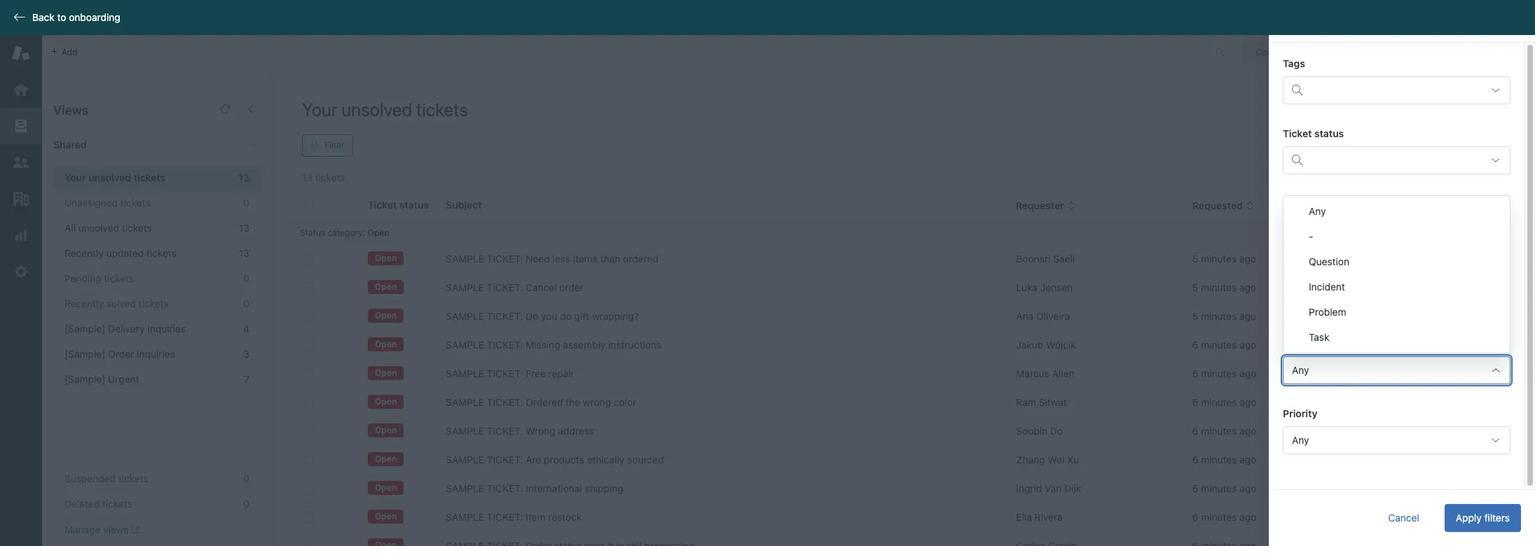 Task type: describe. For each thing, give the bounding box(es) containing it.
[sample] for [sample] urgent
[[64, 374, 105, 385]]

ella rivera
[[1017, 512, 1063, 524]]

sample ticket: international shipping link
[[446, 482, 624, 496]]

row containing sample ticket: cancel order
[[292, 274, 1515, 302]]

[sample] for [sample] order inquiries
[[64, 348, 105, 360]]

ticket for ana oliveira
[[1274, 310, 1301, 322]]

[sample] urgent
[[64, 374, 139, 385]]

[sample] order inquiries
[[64, 348, 175, 360]]

apply filters
[[1456, 512, 1510, 524]]

open for sample ticket: wrong address
[[375, 426, 397, 436]]

sample for sample ticket: wrong address
[[446, 425, 484, 437]]

-
[[1309, 231, 1314, 242]]

sample for sample ticket: free repair
[[446, 368, 484, 380]]

ram
[[1017, 397, 1037, 409]]

normal for ella rivera
[[1388, 512, 1421, 524]]

11 row from the top
[[292, 532, 1515, 547]]

filter button
[[302, 135, 353, 157]]

5 minutes ago for boonsri saeli
[[1193, 253, 1257, 265]]

type button
[[1274, 200, 1308, 212]]

less
[[553, 253, 570, 265]]

instructions
[[608, 339, 662, 351]]

(opens in a new tab) image
[[129, 527, 139, 535]]

question option
[[1284, 250, 1510, 275]]

order
[[560, 282, 584, 294]]

ticket: for missing
[[487, 339, 523, 351]]

13 for all unsolved tickets
[[239, 222, 250, 234]]

the
[[566, 397, 580, 409]]

7
[[244, 374, 250, 385]]

suspended tickets
[[64, 473, 148, 485]]

filter
[[325, 140, 345, 151]]

5 minutes ago for ana oliveira
[[1193, 310, 1257, 322]]

0 for suspended tickets
[[243, 473, 250, 485]]

products
[[544, 454, 584, 466]]

ticket for ingrid van dijk
[[1274, 483, 1301, 495]]

ticket status
[[1283, 128, 1344, 139]]

reporting image
[[12, 226, 30, 245]]

conversations
[[1256, 47, 1313, 57]]

open for sample ticket: missing assembly instructions
[[375, 339, 397, 350]]

any inside option
[[1309, 205, 1326, 217]]

color
[[614, 397, 637, 409]]

wei
[[1048, 454, 1065, 466]]

sample ticket: item restock link
[[446, 511, 582, 525]]

open for sample ticket: international shipping
[[375, 483, 397, 494]]

ago for soobin do
[[1240, 425, 1257, 437]]

jakub
[[1017, 339, 1044, 351]]

minutes for marcus allen
[[1201, 368, 1237, 380]]

inquiries for [sample] delivery inquiries
[[147, 323, 186, 335]]

sample ticket: do you do gift wrapping?
[[446, 310, 639, 322]]

you
[[541, 310, 558, 322]]

Ticket status field
[[1311, 149, 1481, 172]]

sample ticket: do you do gift wrapping? link
[[446, 310, 639, 324]]

6 for marcus allen
[[1193, 368, 1199, 380]]

xu
[[1067, 454, 1079, 466]]

request
[[1283, 268, 1322, 280]]

ingrid
[[1017, 483, 1042, 495]]

sample ticket: international shipping
[[446, 483, 624, 495]]

open for sample ticket: free repair
[[375, 368, 397, 379]]

6 for jakub wójcik
[[1193, 339, 1199, 351]]

ana
[[1017, 310, 1034, 322]]

- option
[[1284, 224, 1510, 250]]

type inside 'button'
[[1274, 200, 1297, 212]]

luka
[[1017, 282, 1038, 294]]

urgent inside row
[[1388, 425, 1419, 437]]

minutes for ana oliveira
[[1201, 310, 1237, 322]]

to
[[57, 11, 66, 23]]

status
[[1315, 128, 1344, 139]]

ago for ram sitwat
[[1240, 397, 1257, 409]]

manage views
[[64, 524, 129, 536]]

international
[[526, 483, 582, 495]]

status category: open
[[300, 228, 390, 238]]

all
[[64, 222, 76, 234]]

2 vertical spatial unsolved
[[78, 222, 119, 234]]

ago for ana oliveira
[[1240, 310, 1257, 322]]

any field for priority
[[1283, 427, 1511, 455]]

ordered
[[526, 397, 563, 409]]

ticket for ram sitwat
[[1274, 397, 1301, 409]]

suspended
[[64, 473, 116, 485]]

ago for jakub wójcik
[[1240, 339, 1257, 351]]

pending tickets
[[64, 273, 134, 285]]

sample ticket: are products ethically sourced
[[446, 454, 664, 466]]

- question
[[1309, 231, 1350, 268]]

1 horizontal spatial do
[[1051, 425, 1063, 437]]

sample ticket: free repair
[[446, 368, 575, 380]]

category:
[[328, 228, 365, 238]]

row containing sample ticket: ordered the wrong color
[[292, 389, 1515, 417]]

6 minutes ago for ram sitwat
[[1193, 397, 1257, 409]]

0 horizontal spatial your
[[64, 172, 86, 184]]

luka jensen
[[1017, 282, 1073, 294]]

dijk
[[1065, 483, 1082, 495]]

question
[[1309, 256, 1350, 268]]

request date
[[1283, 268, 1346, 280]]

4
[[243, 323, 250, 335]]

recently for recently solved tickets
[[64, 298, 104, 310]]

cancel inside cancel 'button'
[[1389, 512, 1420, 524]]

open for sample ticket: need less items than ordered
[[375, 253, 397, 264]]

cancel button
[[1377, 505, 1431, 533]]

1 vertical spatial unsolved
[[88, 172, 131, 184]]

sample ticket: ordered the wrong color
[[446, 397, 637, 409]]

sample ticket: free repair link
[[446, 367, 575, 381]]

marcus allen
[[1017, 368, 1075, 380]]

requester inside button
[[1017, 200, 1065, 212]]

6 minutes ago for jakub wójcik
[[1193, 339, 1257, 351]]

ticket for jakub wójcik
[[1274, 339, 1301, 351]]

ticket inside filter dialog
[[1283, 128, 1312, 139]]

back
[[32, 11, 55, 23]]

6 minutes ago for marcus allen
[[1193, 368, 1257, 380]]

ticket: for ordered
[[487, 397, 523, 409]]

6 for ingrid van dijk
[[1193, 483, 1199, 495]]

incident
[[1309, 281, 1346, 293]]

sample for sample ticket: do you do gift wrapping?
[[446, 310, 484, 322]]

manage views link
[[64, 524, 139, 537]]

customers image
[[12, 153, 30, 172]]

0 vertical spatial unsolved
[[341, 99, 412, 120]]

normal for ingrid van dijk
[[1388, 483, 1421, 495]]

wrong
[[583, 397, 611, 409]]

minutes for ram sitwat
[[1201, 397, 1237, 409]]

1 horizontal spatial your unsolved tickets
[[302, 99, 468, 120]]

jensen
[[1041, 282, 1073, 294]]

item
[[526, 512, 546, 524]]

13 for your unsolved tickets
[[238, 172, 250, 184]]

[sample] for [sample] delivery inquiries
[[64, 323, 105, 335]]

5 for oliveira
[[1193, 310, 1199, 322]]

13 for recently updated tickets
[[239, 247, 250, 259]]

soobin
[[1017, 425, 1048, 437]]

shipping
[[585, 483, 624, 495]]

problem
[[1309, 306, 1347, 318]]

minutes for soobin do
[[1201, 425, 1237, 437]]

sample ticket: need less items than ordered link
[[446, 252, 659, 266]]

ago for luka jensen
[[1240, 282, 1257, 294]]

refresh views pane image
[[220, 104, 231, 115]]

row containing sample ticket: are products ethically sourced
[[292, 446, 1515, 475]]

saeli
[[1053, 253, 1075, 265]]

sample for sample ticket: need less items than ordered
[[446, 253, 484, 265]]

address
[[558, 425, 594, 437]]

row containing sample ticket: wrong address
[[292, 417, 1515, 446]]

assembly
[[563, 339, 606, 351]]

get started image
[[12, 81, 30, 99]]

shared
[[53, 139, 87, 151]]

zhang wei xu
[[1017, 454, 1079, 466]]

none field inside filter dialog
[[1283, 287, 1511, 315]]

sample ticket: wrong address link
[[446, 425, 594, 439]]

unassigned
[[64, 197, 118, 209]]

sample for sample ticket: are products ethically sourced
[[446, 454, 484, 466]]

soobin do
[[1017, 425, 1063, 437]]

subject
[[446, 199, 482, 211]]

priority
[[1283, 408, 1318, 420]]

6 minutes ago for zhang wei xu
[[1193, 454, 1257, 466]]

marcus
[[1017, 368, 1050, 380]]

van
[[1045, 483, 1062, 495]]



Task type: vqa. For each thing, say whether or not it's contained in the screenshot.


Task type: locate. For each thing, give the bounding box(es) containing it.
minutes for jakub wójcik
[[1201, 339, 1237, 351]]

minutes for zhang wei xu
[[1201, 454, 1237, 466]]

than
[[600, 253, 620, 265]]

tags
[[1283, 57, 1306, 69]]

do right soobin
[[1051, 425, 1063, 437]]

delivery
[[108, 323, 145, 335]]

type left task
[[1283, 338, 1306, 350]]

sample inside sample ticket: are products ethically sourced link
[[446, 454, 484, 466]]

open for sample ticket: do you do gift wrapping?
[[375, 311, 397, 321]]

6 minutes ago for ella rivera
[[1193, 512, 1257, 524]]

conversations button
[[1241, 41, 1345, 63]]

0 vertical spatial do
[[526, 310, 539, 322]]

ago for ingrid van dijk
[[1240, 483, 1257, 495]]

boonsri saeli
[[1017, 253, 1075, 265]]

ticket: up sample ticket: do you do gift wrapping?
[[487, 282, 523, 294]]

0 vertical spatial inquiries
[[147, 323, 186, 335]]

any up -
[[1309, 205, 1326, 217]]

your unsolved tickets
[[302, 99, 468, 120], [64, 172, 166, 184]]

1 vertical spatial recently
[[64, 298, 104, 310]]

7 row from the top
[[292, 417, 1515, 446]]

inquiries for [sample] order inquiries
[[137, 348, 175, 360]]

inquiries right delivery
[[147, 323, 186, 335]]

ticket: for free
[[487, 368, 523, 380]]

ticket for zhang wei xu
[[1274, 454, 1301, 466]]

all unsolved tickets
[[64, 222, 152, 234]]

tickets
[[416, 99, 468, 120], [134, 172, 166, 184], [120, 197, 150, 209], [122, 222, 152, 234], [147, 247, 177, 259], [104, 273, 134, 285], [139, 298, 169, 310], [118, 473, 148, 485], [102, 498, 132, 510]]

6 minutes ago for soobin do
[[1193, 425, 1257, 437]]

sample for sample ticket: ordered the wrong color
[[446, 397, 484, 409]]

deleted
[[64, 498, 100, 510]]

tags element
[[1283, 76, 1511, 104]]

3 5 minutes ago from the top
[[1193, 310, 1257, 322]]

1 row from the top
[[292, 245, 1515, 274]]

open for sample ticket: are products ethically sourced
[[375, 454, 397, 465]]

open for sample ticket: item restock
[[375, 512, 397, 522]]

unsolved up unassigned tickets
[[88, 172, 131, 184]]

admin image
[[12, 263, 30, 281]]

2 5 from the top
[[1193, 282, 1199, 294]]

items
[[573, 253, 598, 265]]

sample inside sample ticket: do you do gift wrapping? link
[[446, 310, 484, 322]]

None field
[[1283, 287, 1511, 315]]

ticket: up sample ticket: item restock in the bottom left of the page
[[487, 483, 523, 495]]

cancel up sample ticket: do you do gift wrapping?
[[526, 282, 557, 294]]

1 vertical spatial your
[[64, 172, 86, 184]]

ticket for boonsri saeli
[[1274, 253, 1301, 265]]

ticket for ella rivera
[[1274, 512, 1301, 524]]

requested button
[[1193, 200, 1254, 212]]

cancel inside sample ticket: cancel order link
[[526, 282, 557, 294]]

1 5 minutes ago from the top
[[1193, 253, 1257, 265]]

7 6 minutes ago from the top
[[1193, 512, 1257, 524]]

sample inside sample ticket: free repair link
[[446, 368, 484, 380]]

ticket: up sample ticket: free repair
[[487, 339, 523, 351]]

requester up -
[[1283, 198, 1332, 210]]

10 row from the top
[[292, 504, 1515, 532]]

free
[[526, 368, 546, 380]]

2 5 minutes ago from the top
[[1193, 282, 1257, 294]]

type inside filter dialog
[[1283, 338, 1306, 350]]

6 for ram sitwat
[[1193, 397, 1199, 409]]

ago for zhang wei xu
[[1240, 454, 1257, 466]]

0 vertical spatial your
[[302, 99, 337, 120]]

status
[[300, 228, 325, 238]]

1 vertical spatial 5 minutes ago
[[1193, 282, 1257, 294]]

1 6 minutes ago from the top
[[1193, 339, 1257, 351]]

ticket: for wrong
[[487, 425, 523, 437]]

ticket: down sample ticket: free repair link
[[487, 397, 523, 409]]

ticket status element
[[1283, 146, 1511, 175]]

urgent up low
[[1388, 425, 1419, 437]]

shared button
[[42, 124, 236, 166]]

9 row from the top
[[292, 475, 1515, 504]]

0 for deleted tickets
[[243, 498, 250, 510]]

filters
[[1485, 512, 1510, 524]]

0 horizontal spatial do
[[526, 310, 539, 322]]

unsolved down unassigned
[[78, 222, 119, 234]]

problem option
[[1284, 300, 1510, 325]]

6 minutes ago for ingrid van dijk
[[1193, 483, 1257, 495]]

minutes for luka jensen
[[1201, 282, 1237, 294]]

open for sample ticket: cancel order
[[375, 282, 397, 292]]

0 vertical spatial 5 minutes ago
[[1193, 253, 1257, 265]]

6 for ella rivera
[[1193, 512, 1199, 524]]

ago for marcus allen
[[1240, 368, 1257, 380]]

1 ticket: from the top
[[487, 253, 523, 265]]

back to onboarding link
[[0, 11, 127, 24]]

3 [sample] from the top
[[64, 374, 105, 385]]

0 horizontal spatial urgent
[[108, 374, 139, 385]]

1 vertical spatial inquiries
[[137, 348, 175, 360]]

row
[[292, 245, 1515, 274], [292, 274, 1515, 302], [292, 302, 1515, 331], [292, 331, 1515, 360], [292, 360, 1515, 389], [292, 389, 1515, 417], [292, 417, 1515, 446], [292, 446, 1515, 475], [292, 475, 1515, 504], [292, 504, 1515, 532], [292, 532, 1515, 547]]

1 vertical spatial urgent
[[1388, 425, 1419, 437]]

6 for zhang wei xu
[[1193, 454, 1199, 466]]

ticket:
[[487, 253, 523, 265], [487, 282, 523, 294], [487, 310, 523, 322], [487, 339, 523, 351], [487, 368, 523, 380], [487, 397, 523, 409], [487, 425, 523, 437], [487, 454, 523, 466], [487, 483, 523, 495], [487, 512, 523, 524]]

0 horizontal spatial cancel
[[526, 282, 557, 294]]

ticket: left free at the bottom
[[487, 368, 523, 380]]

ticket: for are
[[487, 454, 523, 466]]

3 0 from the top
[[243, 298, 250, 310]]

any for type
[[1292, 364, 1310, 376]]

2 6 minutes ago from the top
[[1193, 368, 1257, 380]]

sample inside sample ticket: cancel order link
[[446, 282, 484, 294]]

ticket: for cancel
[[487, 282, 523, 294]]

4 6 from the top
[[1193, 425, 1199, 437]]

type right the requested button
[[1274, 200, 1297, 212]]

ticket: up sample ticket: cancel order
[[487, 253, 523, 265]]

ticket: for do
[[487, 310, 523, 322]]

recently up pending
[[64, 247, 104, 259]]

play button
[[1448, 98, 1508, 126]]

cancel down low
[[1389, 512, 1420, 524]]

6 6 minutes ago from the top
[[1193, 483, 1257, 495]]

6 minutes ago
[[1193, 339, 1257, 351], [1193, 368, 1257, 380], [1193, 397, 1257, 409], [1193, 425, 1257, 437], [1193, 454, 1257, 466], [1193, 483, 1257, 495], [1193, 512, 1257, 524]]

[sample] delivery inquiries
[[64, 323, 186, 335]]

your unsolved tickets up filter
[[302, 99, 468, 120]]

ticket for soobin do
[[1274, 425, 1301, 437]]

5
[[1193, 253, 1199, 265], [1193, 282, 1199, 294], [1193, 310, 1199, 322]]

row containing sample ticket: do you do gift wrapping?
[[292, 302, 1515, 331]]

5 minutes ago for luka jensen
[[1193, 282, 1257, 294]]

3 5 from the top
[[1193, 310, 1199, 322]]

do
[[560, 310, 572, 322]]

1 vertical spatial 5
[[1193, 282, 1199, 294]]

ordered
[[623, 253, 659, 265]]

0 vertical spatial [sample]
[[64, 323, 105, 335]]

sample ticket: missing assembly instructions link
[[446, 339, 662, 353]]

1 sample from the top
[[446, 253, 484, 265]]

filter dialog
[[1269, 0, 1536, 547]]

low
[[1388, 454, 1406, 466]]

13
[[238, 172, 250, 184], [239, 222, 250, 234], [239, 247, 250, 259]]

ago for ella rivera
[[1240, 512, 1257, 524]]

solved
[[106, 298, 136, 310]]

order
[[108, 348, 134, 360]]

6 sample from the top
[[446, 397, 484, 409]]

sample inside sample ticket: missing assembly instructions link
[[446, 339, 484, 351]]

3 row from the top
[[292, 302, 1515, 331]]

1 horizontal spatial requester
[[1283, 198, 1332, 210]]

gift
[[574, 310, 590, 322]]

shared heading
[[42, 124, 273, 166]]

1 any field from the top
[[1283, 357, 1511, 385]]

5 ticket: from the top
[[487, 368, 523, 380]]

recently for recently updated tickets
[[64, 247, 104, 259]]

open for sample ticket: ordered the wrong color
[[375, 397, 397, 407]]

[sample] down recently solved tickets
[[64, 323, 105, 335]]

requester inside filter dialog
[[1283, 198, 1332, 210]]

1 vertical spatial 13
[[239, 222, 250, 234]]

0 vertical spatial urgent
[[108, 374, 139, 385]]

sample inside sample ticket: item restock link
[[446, 512, 484, 524]]

4 sample from the top
[[446, 339, 484, 351]]

Any field
[[1283, 357, 1511, 385], [1283, 427, 1511, 455]]

8 ticket: from the top
[[487, 454, 523, 466]]

apply filters button
[[1445, 505, 1522, 533]]

sample inside sample ticket: international shipping link
[[446, 483, 484, 495]]

2 vertical spatial any
[[1292, 435, 1310, 446]]

10 sample from the top
[[446, 512, 484, 524]]

ticket: inside "link"
[[487, 397, 523, 409]]

organizations image
[[12, 190, 30, 208]]

4 0 from the top
[[243, 473, 250, 485]]

1 vertical spatial type
[[1283, 338, 1306, 350]]

1 0 from the top
[[243, 197, 250, 209]]

1 horizontal spatial urgent
[[1388, 425, 1419, 437]]

your up filter button at the top left
[[302, 99, 337, 120]]

get help image
[[1468, 46, 1481, 59]]

9 sample from the top
[[446, 483, 484, 495]]

0 for pending tickets
[[243, 273, 250, 285]]

0 vertical spatial any
[[1309, 205, 1326, 217]]

2 ticket: from the top
[[487, 282, 523, 294]]

4 6 minutes ago from the top
[[1193, 425, 1257, 437]]

main element
[[0, 35, 42, 547]]

6 for soobin do
[[1193, 425, 1199, 437]]

0 vertical spatial recently
[[64, 247, 104, 259]]

0 vertical spatial 13
[[238, 172, 250, 184]]

back to onboarding
[[32, 11, 120, 23]]

4 row from the top
[[292, 331, 1515, 360]]

any option
[[1284, 199, 1510, 224]]

1 vertical spatial [sample]
[[64, 348, 105, 360]]

views
[[103, 524, 129, 536]]

2 vertical spatial 13
[[239, 247, 250, 259]]

requested
[[1193, 200, 1243, 212]]

1 [sample] from the top
[[64, 323, 105, 335]]

ago
[[1240, 253, 1257, 265], [1240, 282, 1257, 294], [1240, 310, 1257, 322], [1240, 339, 1257, 351], [1240, 368, 1257, 380], [1240, 397, 1257, 409], [1240, 425, 1257, 437], [1240, 454, 1257, 466], [1240, 483, 1257, 495], [1240, 512, 1257, 524]]

zhang
[[1017, 454, 1045, 466]]

deleted tickets
[[64, 498, 132, 510]]

row containing sample ticket: need less items than ordered
[[292, 245, 1515, 274]]

2 any field from the top
[[1283, 427, 1511, 455]]

0 horizontal spatial your unsolved tickets
[[64, 172, 166, 184]]

sample ticket: item restock
[[446, 512, 582, 524]]

5 sample from the top
[[446, 368, 484, 380]]

requester up boonsri saeli
[[1017, 200, 1065, 212]]

2 vertical spatial 5
[[1193, 310, 1199, 322]]

minutes for boonsri saeli
[[1201, 253, 1237, 265]]

ethically
[[587, 454, 625, 466]]

oliveira
[[1037, 310, 1071, 322]]

ticket: down sample ticket: cancel order link
[[487, 310, 523, 322]]

0 for recently solved tickets
[[243, 298, 250, 310]]

cancel
[[526, 282, 557, 294], [1389, 512, 1420, 524]]

sample
[[446, 253, 484, 265], [446, 282, 484, 294], [446, 310, 484, 322], [446, 339, 484, 351], [446, 368, 484, 380], [446, 397, 484, 409], [446, 425, 484, 437], [446, 454, 484, 466], [446, 483, 484, 495], [446, 512, 484, 524]]

apply
[[1456, 512, 1482, 524]]

3 ticket: from the top
[[487, 310, 523, 322]]

sourced
[[627, 454, 664, 466]]

sample for sample ticket: international shipping
[[446, 483, 484, 495]]

sample for sample ticket: missing assembly instructions
[[446, 339, 484, 351]]

row containing sample ticket: international shipping
[[292, 475, 1515, 504]]

ago for boonsri saeli
[[1240, 253, 1257, 265]]

sample for sample ticket: item restock
[[446, 512, 484, 524]]

5 for jensen
[[1193, 282, 1199, 294]]

sample inside sample ticket: need less items than ordered link
[[446, 253, 484, 265]]

1 recently from the top
[[64, 247, 104, 259]]

0 vertical spatial normal
[[1388, 368, 1421, 380]]

5 row from the top
[[292, 360, 1515, 389]]

sample ticket: missing assembly instructions
[[446, 339, 662, 351]]

3 normal from the top
[[1388, 512, 1421, 524]]

7 sample from the top
[[446, 425, 484, 437]]

2 vertical spatial [sample]
[[64, 374, 105, 385]]

urgent down "order"
[[108, 374, 139, 385]]

normal for marcus allen
[[1388, 368, 1421, 380]]

sample ticket: need less items than ordered
[[446, 253, 659, 265]]

minutes for ella rivera
[[1201, 512, 1237, 524]]

1 6 from the top
[[1193, 339, 1199, 351]]

views
[[53, 103, 88, 118]]

ticket: for international
[[487, 483, 523, 495]]

your up unassigned
[[64, 172, 86, 184]]

2 normal from the top
[[1388, 483, 1421, 495]]

2 vertical spatial normal
[[1388, 512, 1421, 524]]

0 vertical spatial 5
[[1193, 253, 1199, 265]]

5 for saeli
[[1193, 253, 1199, 265]]

0 vertical spatial cancel
[[526, 282, 557, 294]]

incident option
[[1284, 275, 1510, 300]]

1 vertical spatial any
[[1292, 364, 1310, 376]]

7 6 from the top
[[1193, 512, 1199, 524]]

2 0 from the top
[[243, 273, 250, 285]]

collapse views pane image
[[245, 104, 257, 115]]

1 horizontal spatial your
[[302, 99, 337, 120]]

restock
[[548, 512, 582, 524]]

6 row from the top
[[292, 389, 1515, 417]]

any field for type
[[1283, 357, 1511, 385]]

4 ticket: from the top
[[487, 339, 523, 351]]

1 normal from the top
[[1388, 368, 1421, 380]]

7 ticket: from the top
[[487, 425, 523, 437]]

sample ticket: cancel order link
[[446, 281, 584, 295]]

sample inside sample ticket: wrong address link
[[446, 425, 484, 437]]

1 horizontal spatial cancel
[[1389, 512, 1420, 524]]

recently solved tickets
[[64, 298, 169, 310]]

allen
[[1052, 368, 1075, 380]]

[sample] up [sample] urgent
[[64, 348, 105, 360]]

minutes for ingrid van dijk
[[1201, 483, 1237, 495]]

6 ticket: from the top
[[487, 397, 523, 409]]

manage
[[64, 524, 101, 536]]

sitwat
[[1039, 397, 1067, 409]]

0 horizontal spatial requester
[[1017, 200, 1065, 212]]

10 ticket: from the top
[[487, 512, 523, 524]]

2 [sample] from the top
[[64, 348, 105, 360]]

5 6 minutes ago from the top
[[1193, 454, 1257, 466]]

5 0 from the top
[[243, 498, 250, 510]]

ticket: left the 'wrong'
[[487, 425, 523, 437]]

2 vertical spatial 5 minutes ago
[[1193, 310, 1257, 322]]

2 recently from the top
[[64, 298, 104, 310]]

any down task
[[1292, 364, 1310, 376]]

0 vertical spatial any field
[[1283, 357, 1511, 385]]

1 vertical spatial your unsolved tickets
[[64, 172, 166, 184]]

ticket: for item
[[487, 512, 523, 524]]

ticket: for need
[[487, 253, 523, 265]]

1 vertical spatial normal
[[1388, 483, 1421, 495]]

8 sample from the top
[[446, 454, 484, 466]]

wrapping?
[[592, 310, 639, 322]]

requester
[[1283, 198, 1332, 210], [1017, 200, 1065, 212]]

type
[[1274, 200, 1297, 212], [1283, 338, 1306, 350]]

ticket for luka jensen
[[1274, 282, 1301, 294]]

sample inside sample ticket: ordered the wrong color "link"
[[446, 397, 484, 409]]

unsolved up filter
[[341, 99, 412, 120]]

0 vertical spatial your unsolved tickets
[[302, 99, 468, 120]]

unassigned tickets
[[64, 197, 150, 209]]

ticket for marcus allen
[[1274, 368, 1301, 380]]

2 6 from the top
[[1193, 368, 1199, 380]]

5 6 from the top
[[1193, 454, 1199, 466]]

ticket: left item
[[487, 512, 523, 524]]

row containing sample ticket: free repair
[[292, 360, 1515, 389]]

3
[[243, 348, 250, 360]]

1 5 from the top
[[1193, 253, 1199, 265]]

sample ticket: ordered the wrong color link
[[446, 396, 637, 410]]

row containing sample ticket: missing assembly instructions
[[292, 331, 1515, 360]]

2 sample from the top
[[446, 282, 484, 294]]

are
[[526, 454, 541, 466]]

3 sample from the top
[[446, 310, 484, 322]]

views image
[[12, 117, 30, 135]]

ticket
[[1283, 128, 1312, 139], [1274, 253, 1301, 265], [1274, 282, 1301, 294], [1274, 310, 1301, 322], [1274, 339, 1301, 351], [1274, 368, 1301, 380], [1274, 397, 1301, 409], [1274, 425, 1301, 437], [1274, 454, 1301, 466], [1274, 483, 1301, 495], [1274, 512, 1301, 524]]

row containing sample ticket: item restock
[[292, 504, 1515, 532]]

6
[[1193, 339, 1199, 351], [1193, 368, 1199, 380], [1193, 397, 1199, 409], [1193, 425, 1199, 437], [1193, 454, 1199, 466], [1193, 483, 1199, 495], [1193, 512, 1199, 524]]

3 6 from the top
[[1193, 397, 1199, 409]]

type list box
[[1283, 196, 1511, 354]]

recently down pending
[[64, 298, 104, 310]]

your unsolved tickets up unassigned tickets
[[64, 172, 166, 184]]

[sample] down the [sample] order inquiries
[[64, 374, 105, 385]]

onboarding
[[69, 11, 120, 23]]

any down the priority
[[1292, 435, 1310, 446]]

sample for sample ticket: cancel order
[[446, 282, 484, 294]]

zendesk support image
[[12, 44, 30, 62]]

1 vertical spatial do
[[1051, 425, 1063, 437]]

8 row from the top
[[292, 446, 1515, 475]]

ingrid van dijk
[[1017, 483, 1082, 495]]

any for priority
[[1292, 435, 1310, 446]]

3 6 minutes ago from the top
[[1193, 397, 1257, 409]]

1 vertical spatial any field
[[1283, 427, 1511, 455]]

2 row from the top
[[292, 274, 1515, 302]]

inquiries right "order"
[[137, 348, 175, 360]]

ticket: left are
[[487, 454, 523, 466]]

do left "you"
[[526, 310, 539, 322]]

[sample]
[[64, 323, 105, 335], [64, 348, 105, 360], [64, 374, 105, 385]]

0 for unassigned tickets
[[243, 197, 250, 209]]

1 vertical spatial cancel
[[1389, 512, 1420, 524]]

do
[[526, 310, 539, 322], [1051, 425, 1063, 437]]

6 6 from the top
[[1193, 483, 1199, 495]]

0 vertical spatial type
[[1274, 200, 1297, 212]]

9 ticket: from the top
[[487, 483, 523, 495]]

task option
[[1284, 325, 1510, 350]]

updated
[[106, 247, 144, 259]]



